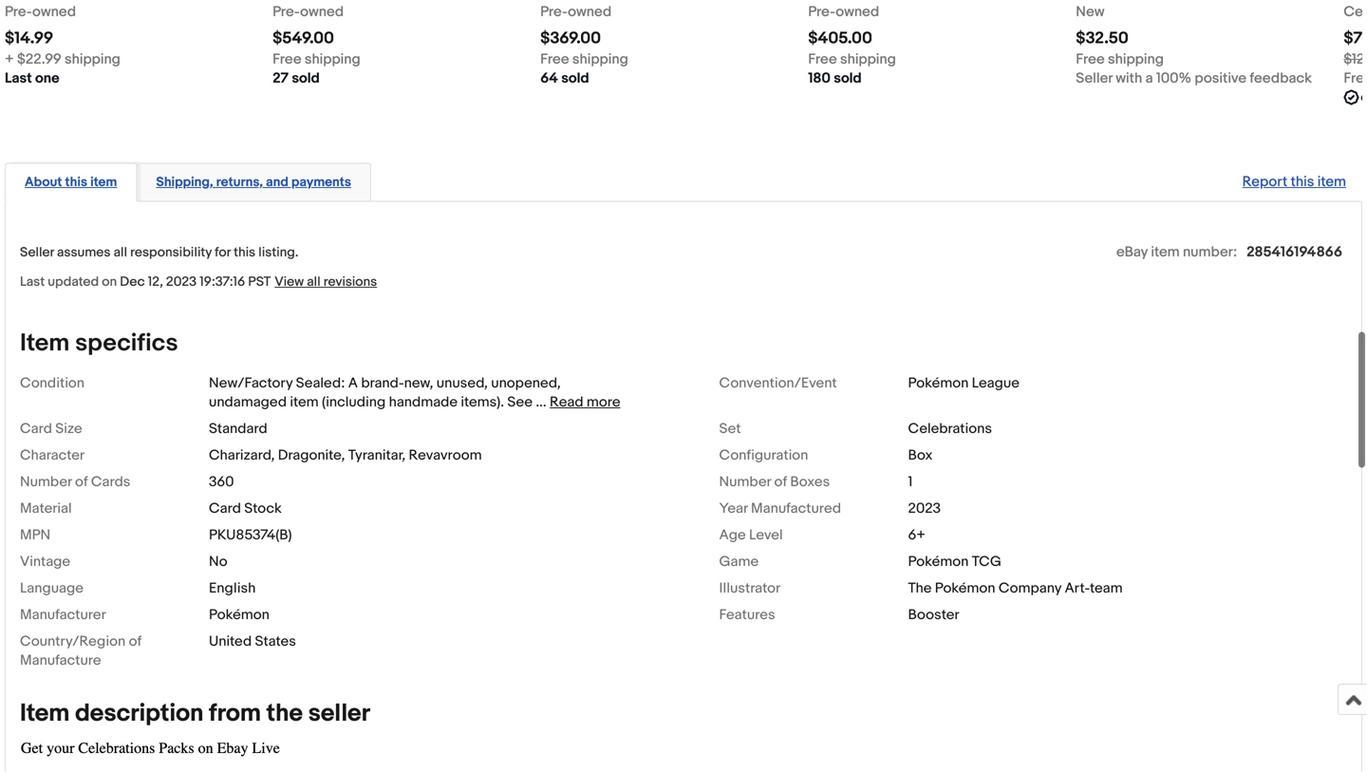 Task type: vqa. For each thing, say whether or not it's contained in the screenshot.


Task type: describe. For each thing, give the bounding box(es) containing it.
item right ebay
[[1151, 244, 1180, 261]]

united
[[209, 633, 252, 650]]

6+
[[908, 527, 926, 544]]

age level
[[719, 527, 783, 544]]

of for boxes
[[775, 473, 787, 490]]

shipping for $405.00
[[841, 51, 896, 68]]

english
[[209, 580, 256, 597]]

league
[[972, 375, 1020, 392]]

285416194866
[[1247, 244, 1343, 261]]

number for number of cards
[[20, 473, 72, 490]]

celebrations
[[908, 420, 992, 437]]

0 horizontal spatial seller
[[20, 244, 54, 261]]

manufacture
[[20, 652, 101, 669]]

view
[[275, 274, 304, 290]]

pst
[[248, 274, 271, 290]]

$71 text field
[[1344, 29, 1368, 48]]

New text field
[[1076, 2, 1105, 21]]

read more
[[550, 394, 621, 411]]

180 sold text field
[[808, 69, 862, 88]]

payments
[[291, 174, 351, 190]]

read more button
[[550, 394, 621, 411]]

ebay item number: 285416194866
[[1117, 244, 1343, 261]]

number of cards
[[20, 473, 130, 490]]

pre- for $369.00
[[541, 3, 568, 20]]

pre-owned text field for $14.99
[[5, 2, 76, 21]]

charizard,
[[209, 447, 275, 464]]

manufactured
[[751, 500, 842, 517]]

item description from the seller
[[20, 699, 370, 728]]

0 horizontal spatial all
[[114, 244, 127, 261]]

Pre-owned text field
[[808, 2, 880, 21]]

unused,
[[437, 375, 488, 392]]

owned for $14.99
[[32, 3, 76, 20]]

free down the $129
[[1344, 70, 1368, 87]]

card for card size
[[20, 420, 52, 437]]

item inside button
[[90, 174, 117, 190]]

one
[[35, 70, 59, 87]]

dragonite,
[[278, 447, 345, 464]]

features
[[719, 606, 776, 623]]

seller assumes all responsibility for this listing.
[[20, 244, 299, 261]]

view all revisions link
[[271, 273, 377, 290]]

report this item
[[1243, 173, 1347, 190]]

art-
[[1065, 580, 1090, 597]]

owned for $405.00
[[836, 3, 880, 20]]

revavroom
[[409, 447, 482, 464]]

about
[[25, 174, 62, 190]]

pre-owned $369.00 free shipping 64 sold
[[541, 3, 629, 87]]

owned for $549.00
[[300, 3, 344, 20]]

pre-owned $14.99 + $22.99 shipping last one
[[5, 3, 121, 87]]

+
[[5, 51, 14, 68]]

item for item description from the seller
[[20, 699, 70, 728]]

180
[[808, 70, 831, 87]]

item inside new/factory sealed: a brand-new, unused, unopened, undamaged item (including handmade items). see ...
[[290, 394, 319, 411]]

free shipping text field for $369.00
[[541, 50, 629, 69]]

pokémon league
[[908, 375, 1020, 392]]

sold for $549.00
[[292, 70, 320, 87]]

this for about
[[65, 174, 87, 190]]

sold for $405.00
[[834, 70, 862, 87]]

1 vertical spatial 2023
[[908, 500, 941, 517]]

game
[[719, 553, 759, 570]]

pokémon for pokémon league
[[908, 375, 969, 392]]

1 vertical spatial all
[[307, 274, 321, 290]]

pre-owned text field for $549.00
[[273, 2, 344, 21]]

item for item specifics
[[20, 329, 70, 358]]

vintage
[[20, 553, 70, 570]]

handmade
[[389, 394, 458, 411]]

$22.99
[[17, 51, 61, 68]]

country/region
[[20, 633, 126, 650]]

64 sold text field
[[541, 69, 589, 88]]

27 sold text field
[[273, 69, 320, 88]]

feedback
[[1250, 70, 1312, 87]]

on
[[102, 274, 117, 290]]

condition
[[20, 375, 85, 392]]

0 vertical spatial 2023
[[166, 274, 197, 290]]

dec
[[120, 274, 145, 290]]

box
[[908, 447, 933, 464]]

company
[[999, 580, 1062, 597]]

$71
[[1344, 29, 1368, 48]]

seller
[[308, 699, 370, 728]]

tcg
[[972, 553, 1002, 570]]

shipping for $369.00
[[573, 51, 629, 68]]

number of boxes
[[719, 473, 830, 490]]

$32.50
[[1076, 29, 1129, 48]]

for
[[215, 244, 231, 261]]

$405.00 text field
[[808, 29, 873, 48]]

report this item link
[[1233, 164, 1356, 200]]

shipping for $549.00
[[305, 51, 361, 68]]

undamaged
[[209, 394, 287, 411]]

free for $549.00
[[273, 51, 302, 68]]

free shipping text field for $549.00
[[273, 50, 361, 69]]

no
[[209, 553, 228, 570]]

more
[[587, 394, 621, 411]]

$549.00
[[273, 29, 334, 48]]

stock
[[244, 500, 282, 517]]

item right report
[[1318, 173, 1347, 190]]

Seller with a 100% positive feedback text field
[[1076, 69, 1312, 88]]

$32.50 text field
[[1076, 29, 1129, 48]]

item specifics
[[20, 329, 178, 358]]

free for $369.00
[[541, 51, 569, 68]]

items).
[[461, 394, 504, 411]]

free inside new $32.50 free shipping seller with a 100% positive feedback
[[1076, 51, 1105, 68]]

sold for $369.00
[[561, 70, 589, 87]]

360
[[209, 473, 234, 490]]

united states
[[209, 633, 296, 650]]

about this item button
[[25, 173, 117, 191]]

tab list containing about this item
[[5, 159, 1363, 202]]

$369.00
[[541, 29, 601, 48]]

shipping, returns, and payments button
[[156, 173, 351, 191]]

free shipping text field for $32.50
[[1076, 50, 1164, 69]]

Cer text field
[[1344, 2, 1368, 21]]

pre- for $549.00
[[273, 3, 300, 20]]

revisions
[[324, 274, 377, 290]]

from
[[209, 699, 261, 728]]

(including
[[322, 394, 386, 411]]



Task type: locate. For each thing, give the bounding box(es) containing it.
2 free shipping text field from the left
[[541, 50, 629, 69]]

2 pre-owned text field from the left
[[273, 2, 344, 21]]

the
[[908, 580, 932, 597]]

of right country/region
[[129, 633, 142, 650]]

1 number from the left
[[20, 473, 72, 490]]

pre- inside the pre-owned $405.00 free shipping 180 sold
[[808, 3, 836, 20]]

pre-owned $405.00 free shipping 180 sold
[[808, 3, 896, 87]]

pokémon tcg
[[908, 553, 1002, 570]]

pre- for $405.00
[[808, 3, 836, 20]]

this right report
[[1291, 173, 1315, 190]]

pokémon down the english
[[209, 606, 270, 623]]

1 horizontal spatial this
[[234, 244, 256, 261]]

1 horizontal spatial pre-owned text field
[[273, 2, 344, 21]]

free down '$32.50'
[[1076, 51, 1105, 68]]

shipping
[[65, 51, 121, 68], [305, 51, 361, 68], [573, 51, 629, 68], [841, 51, 896, 68], [1108, 51, 1164, 68]]

2 pre- from the left
[[273, 3, 300, 20]]

last down +
[[5, 70, 32, 87]]

3 pre-owned text field from the left
[[541, 2, 612, 21]]

+ $22.99 shipping text field
[[5, 50, 121, 69]]

1 vertical spatial seller
[[20, 244, 54, 261]]

seller up updated
[[20, 244, 54, 261]]

Free text field
[[1344, 69, 1368, 88]]

1 vertical spatial last
[[20, 274, 45, 290]]

1
[[908, 473, 913, 490]]

2 number from the left
[[719, 473, 771, 490]]

$129
[[1344, 51, 1368, 68]]

new $32.50 free shipping seller with a 100% positive feedback
[[1076, 3, 1312, 87]]

2 owned from the left
[[300, 3, 344, 20]]

year manufactured
[[719, 500, 842, 517]]

positive
[[1195, 70, 1247, 87]]

pre- up $369.00 text box
[[541, 3, 568, 20]]

shipping down $405.00
[[841, 51, 896, 68]]

of up 'year manufactured'
[[775, 473, 787, 490]]

number up material
[[20, 473, 72, 490]]

configuration
[[719, 447, 809, 464]]

pre-owned text field for $369.00
[[541, 2, 612, 21]]

1 pre- from the left
[[5, 3, 32, 20]]

owned inside pre-owned $14.99 + $22.99 shipping last one
[[32, 3, 76, 20]]

sold inside 'pre-owned $369.00 free shipping 64 sold'
[[561, 70, 589, 87]]

new/factory
[[209, 375, 293, 392]]

pre- inside pre-owned $14.99 + $22.99 shipping last one
[[5, 3, 32, 20]]

1 item from the top
[[20, 329, 70, 358]]

64
[[541, 70, 558, 87]]

Last one text field
[[5, 69, 59, 88]]

all
[[114, 244, 127, 261], [307, 274, 321, 290]]

shipping, returns, and payments
[[156, 174, 351, 190]]

1 horizontal spatial number
[[719, 473, 771, 490]]

booster
[[908, 606, 960, 623]]

owned inside the pre-owned $549.00 free shipping 27 sold
[[300, 3, 344, 20]]

1 vertical spatial card
[[209, 500, 241, 517]]

pre- up $14.99 text field
[[5, 3, 32, 20]]

1 horizontal spatial all
[[307, 274, 321, 290]]

charizard, dragonite, tyranitar, revavroom
[[209, 447, 482, 464]]

item up the condition
[[20, 329, 70, 358]]

new,
[[404, 375, 433, 392]]

this right about
[[65, 174, 87, 190]]

Pre-owned text field
[[5, 2, 76, 21], [273, 2, 344, 21], [541, 2, 612, 21]]

number up year
[[719, 473, 771, 490]]

shipping up "with"
[[1108, 51, 1164, 68]]

4 owned from the left
[[836, 3, 880, 20]]

of
[[75, 473, 88, 490], [775, 473, 787, 490], [129, 633, 142, 650]]

pokémon up celebrations
[[908, 375, 969, 392]]

1 horizontal spatial card
[[209, 500, 241, 517]]

3 pre- from the left
[[541, 3, 568, 20]]

0 horizontal spatial card
[[20, 420, 52, 437]]

0 horizontal spatial number
[[20, 473, 72, 490]]

2 shipping from the left
[[305, 51, 361, 68]]

12,
[[148, 274, 163, 290]]

2 horizontal spatial sold
[[834, 70, 862, 87]]

pre-owned $549.00 free shipping 27 sold
[[273, 3, 361, 87]]

a
[[348, 375, 358, 392]]

0 horizontal spatial this
[[65, 174, 87, 190]]

2 horizontal spatial this
[[1291, 173, 1315, 190]]

0 vertical spatial all
[[114, 244, 127, 261]]

pokémon for pokémon tcg
[[908, 553, 969, 570]]

shipping,
[[156, 174, 213, 190]]

free shipping text field down $405.00
[[808, 50, 896, 69]]

shipping inside pre-owned $14.99 + $22.99 shipping last one
[[65, 51, 121, 68]]

seller inside new $32.50 free shipping seller with a 100% positive feedback
[[1076, 70, 1113, 87]]

$14.99
[[5, 29, 53, 48]]

pku85374(b)
[[209, 527, 292, 544]]

card up character
[[20, 420, 52, 437]]

2 sold from the left
[[561, 70, 589, 87]]

specifics
[[75, 329, 178, 358]]

all right view
[[307, 274, 321, 290]]

the
[[267, 699, 303, 728]]

sealed:
[[296, 375, 345, 392]]

Free shipping text field
[[273, 50, 361, 69], [541, 50, 629, 69], [808, 50, 896, 69], [1076, 50, 1164, 69]]

1 owned from the left
[[32, 3, 76, 20]]

shipping right $22.99
[[65, 51, 121, 68]]

shipping inside the pre-owned $405.00 free shipping 180 sold
[[841, 51, 896, 68]]

states
[[255, 633, 296, 650]]

27
[[273, 70, 289, 87]]

free up 27
[[273, 51, 302, 68]]

free
[[273, 51, 302, 68], [541, 51, 569, 68], [808, 51, 837, 68], [1076, 51, 1105, 68], [1344, 70, 1368, 87]]

5 shipping from the left
[[1108, 51, 1164, 68]]

1 free shipping text field from the left
[[273, 50, 361, 69]]

owned for $369.00
[[568, 3, 612, 20]]

this right the for on the left of the page
[[234, 244, 256, 261]]

free inside 'pre-owned $369.00 free shipping 64 sold'
[[541, 51, 569, 68]]

responsibility
[[130, 244, 212, 261]]

last inside pre-owned $14.99 + $22.99 shipping last one
[[5, 70, 32, 87]]

shipping inside the pre-owned $549.00 free shipping 27 sold
[[305, 51, 361, 68]]

pre-owned text field up $14.99 text field
[[5, 2, 76, 21]]

1 horizontal spatial of
[[129, 633, 142, 650]]

boxes
[[791, 473, 830, 490]]

0 vertical spatial card
[[20, 420, 52, 437]]

report
[[1243, 173, 1288, 190]]

$14.99 text field
[[5, 29, 53, 48]]

all up on
[[114, 244, 127, 261]]

1 horizontal spatial sold
[[561, 70, 589, 87]]

pre-owned text field up $369.00 text box
[[541, 2, 612, 21]]

item down manufacture
[[20, 699, 70, 728]]

tyranitar,
[[348, 447, 406, 464]]

sold right 64
[[561, 70, 589, 87]]

new/factory sealed: a brand-new, unused, unopened, undamaged item (including handmade items). see ...
[[209, 375, 561, 411]]

ebay
[[1117, 244, 1148, 261]]

0 horizontal spatial 2023
[[166, 274, 197, 290]]

free inside the pre-owned $405.00 free shipping 180 sold
[[808, 51, 837, 68]]

pre- for $14.99
[[5, 3, 32, 20]]

shipping inside 'pre-owned $369.00 free shipping 64 sold'
[[573, 51, 629, 68]]

owned inside the pre-owned $405.00 free shipping 180 sold
[[836, 3, 880, 20]]

tab list
[[5, 159, 1363, 202]]

owned inside 'pre-owned $369.00 free shipping 64 sold'
[[568, 3, 612, 20]]

free shipping text field down $369.00
[[541, 50, 629, 69]]

$405.00
[[808, 29, 873, 48]]

last
[[5, 70, 32, 87], [20, 274, 45, 290]]

convention/event
[[719, 375, 837, 392]]

pre- inside 'pre-owned $369.00 free shipping 64 sold'
[[541, 3, 568, 20]]

item
[[20, 329, 70, 358], [20, 699, 70, 728]]

3 owned from the left
[[568, 3, 612, 20]]

sold inside the pre-owned $405.00 free shipping 180 sold
[[834, 70, 862, 87]]

this for report
[[1291, 173, 1315, 190]]

4 free shipping text field from the left
[[1076, 50, 1164, 69]]

cer $71 $129 free
[[1344, 3, 1368, 87]]

of inside country/region of manufacture
[[129, 633, 142, 650]]

pokémon for pokémon
[[209, 606, 270, 623]]

of for manufacture
[[129, 633, 142, 650]]

pre-owned text field up the $549.00
[[273, 2, 344, 21]]

free up 180
[[808, 51, 837, 68]]

2 horizontal spatial pre-owned text field
[[541, 2, 612, 21]]

with
[[1116, 70, 1143, 87]]

sold inside the pre-owned $549.00 free shipping 27 sold
[[292, 70, 320, 87]]

owned up $369.00 text box
[[568, 3, 612, 20]]

3 sold from the left
[[834, 70, 862, 87]]

1 vertical spatial item
[[20, 699, 70, 728]]

2 horizontal spatial of
[[775, 473, 787, 490]]

1 horizontal spatial 2023
[[908, 500, 941, 517]]

description
[[75, 699, 204, 728]]

pokémon up the
[[908, 553, 969, 570]]

free up 64
[[541, 51, 569, 68]]

card stock
[[209, 500, 282, 517]]

country/region of manufacture
[[20, 633, 142, 669]]

owned
[[32, 3, 76, 20], [300, 3, 344, 20], [568, 3, 612, 20], [836, 3, 880, 20]]

and
[[266, 174, 289, 190]]

3 free shipping text field from the left
[[808, 50, 896, 69]]

team
[[1090, 580, 1123, 597]]

1 pre-owned text field from the left
[[5, 2, 76, 21]]

number for number of boxes
[[719, 473, 771, 490]]

last left updated
[[20, 274, 45, 290]]

new
[[1076, 3, 1105, 20]]

...
[[536, 394, 547, 411]]

free shipping text field up "with"
[[1076, 50, 1164, 69]]

free shipping text field for $405.00
[[808, 50, 896, 69]]

brand-
[[361, 375, 404, 392]]

seller left "with"
[[1076, 70, 1113, 87]]

2 item from the top
[[20, 699, 70, 728]]

card size
[[20, 420, 82, 437]]

$549.00 text field
[[273, 29, 334, 48]]

0 horizontal spatial of
[[75, 473, 88, 490]]

previous price $129.99 45% off text field
[[1344, 50, 1368, 69]]

shipping down $369.00
[[573, 51, 629, 68]]

0 vertical spatial last
[[5, 70, 32, 87]]

4 shipping from the left
[[841, 51, 896, 68]]

item right about
[[90, 174, 117, 190]]

year
[[719, 500, 748, 517]]

of left cards
[[75, 473, 88, 490]]

level
[[749, 527, 783, 544]]

0 vertical spatial item
[[20, 329, 70, 358]]

age
[[719, 527, 746, 544]]

material
[[20, 500, 72, 517]]

1 sold from the left
[[292, 70, 320, 87]]

pre- inside the pre-owned $549.00 free shipping 27 sold
[[273, 3, 300, 20]]

shipping down $549.00 text box
[[305, 51, 361, 68]]

4 pre- from the left
[[808, 3, 836, 20]]

0 horizontal spatial sold
[[292, 70, 320, 87]]

2023 right 12,
[[166, 274, 197, 290]]

last updated on dec 12, 2023 19:37:16 pst view all revisions
[[20, 274, 377, 290]]

shipping inside new $32.50 free shipping seller with a 100% positive feedback
[[1108, 51, 1164, 68]]

of for cards
[[75, 473, 88, 490]]

this
[[1291, 173, 1315, 190], [65, 174, 87, 190], [234, 244, 256, 261]]

free for $405.00
[[808, 51, 837, 68]]

free inside the pre-owned $549.00 free shipping 27 sold
[[273, 51, 302, 68]]

cer
[[1344, 3, 1368, 20]]

0 horizontal spatial pre-owned text field
[[5, 2, 76, 21]]

1 horizontal spatial seller
[[1076, 70, 1113, 87]]

pokémon down pokémon tcg
[[935, 580, 996, 597]]

3 shipping from the left
[[573, 51, 629, 68]]

$369.00 text field
[[541, 29, 601, 48]]

2023 up 6+
[[908, 500, 941, 517]]

card for card stock
[[209, 500, 241, 517]]

2023
[[166, 274, 197, 290], [908, 500, 941, 517]]

item down sealed:
[[290, 394, 319, 411]]

100%
[[1157, 70, 1192, 87]]

owned up $14.99
[[32, 3, 76, 20]]

assumes
[[57, 244, 111, 261]]

card down 360
[[209, 500, 241, 517]]

0 vertical spatial seller
[[1076, 70, 1113, 87]]

1 shipping from the left
[[65, 51, 121, 68]]

pre- up $405.00
[[808, 3, 836, 20]]

language
[[20, 580, 83, 597]]

owned up the $549.00
[[300, 3, 344, 20]]

19:37:16
[[200, 274, 245, 290]]

pre- up the $549.00
[[273, 3, 300, 20]]

owned up $405.00
[[836, 3, 880, 20]]

this inside button
[[65, 174, 87, 190]]

read
[[550, 394, 584, 411]]

listing.
[[259, 244, 299, 261]]

a
[[1146, 70, 1154, 87]]

sold right 180
[[834, 70, 862, 87]]

free shipping text field down $549.00 text box
[[273, 50, 361, 69]]

sold right 27
[[292, 70, 320, 87]]

set
[[719, 420, 741, 437]]



